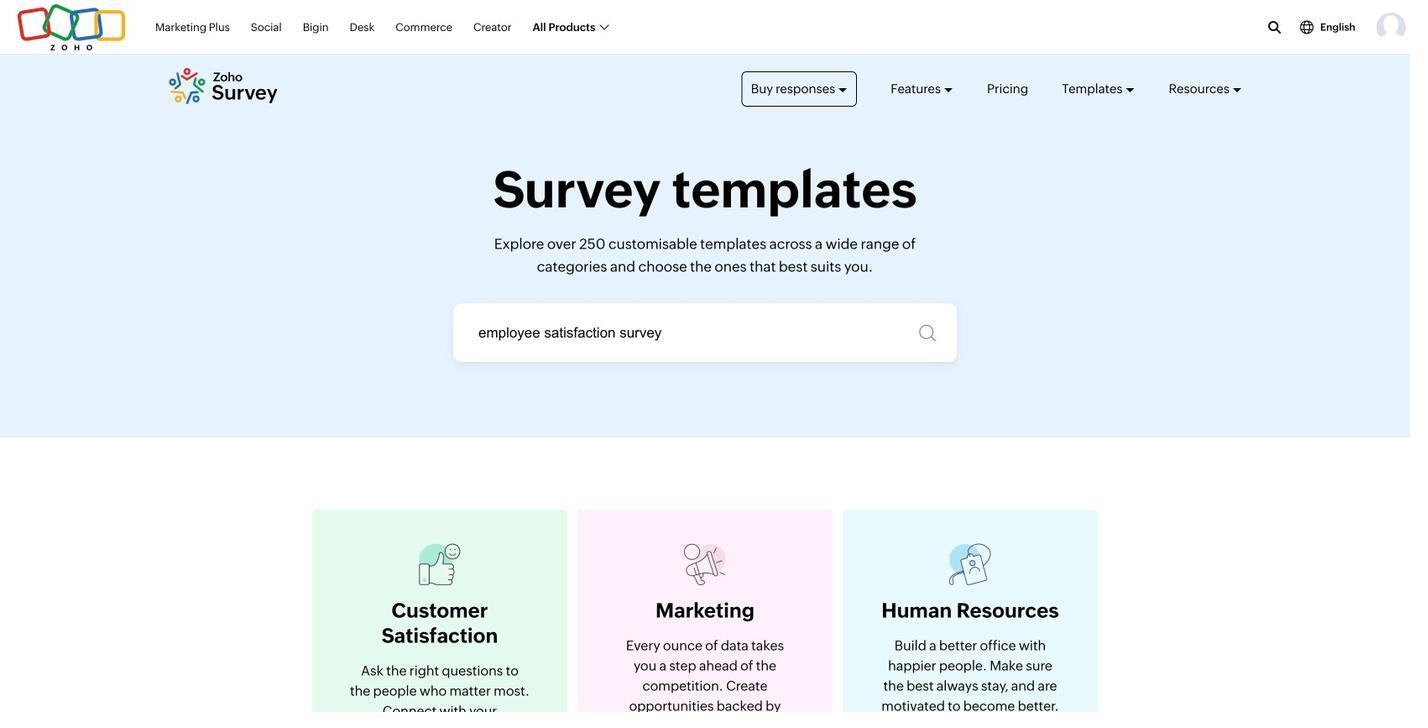 Task type: vqa. For each thing, say whether or not it's contained in the screenshot.
Pro-code development LINK
no



Task type: locate. For each thing, give the bounding box(es) containing it.
greg robinson image
[[1377, 13, 1407, 42]]

Search for a 250+ survey template text field
[[453, 303, 957, 362]]

zoho survey logo image
[[168, 68, 278, 105]]



